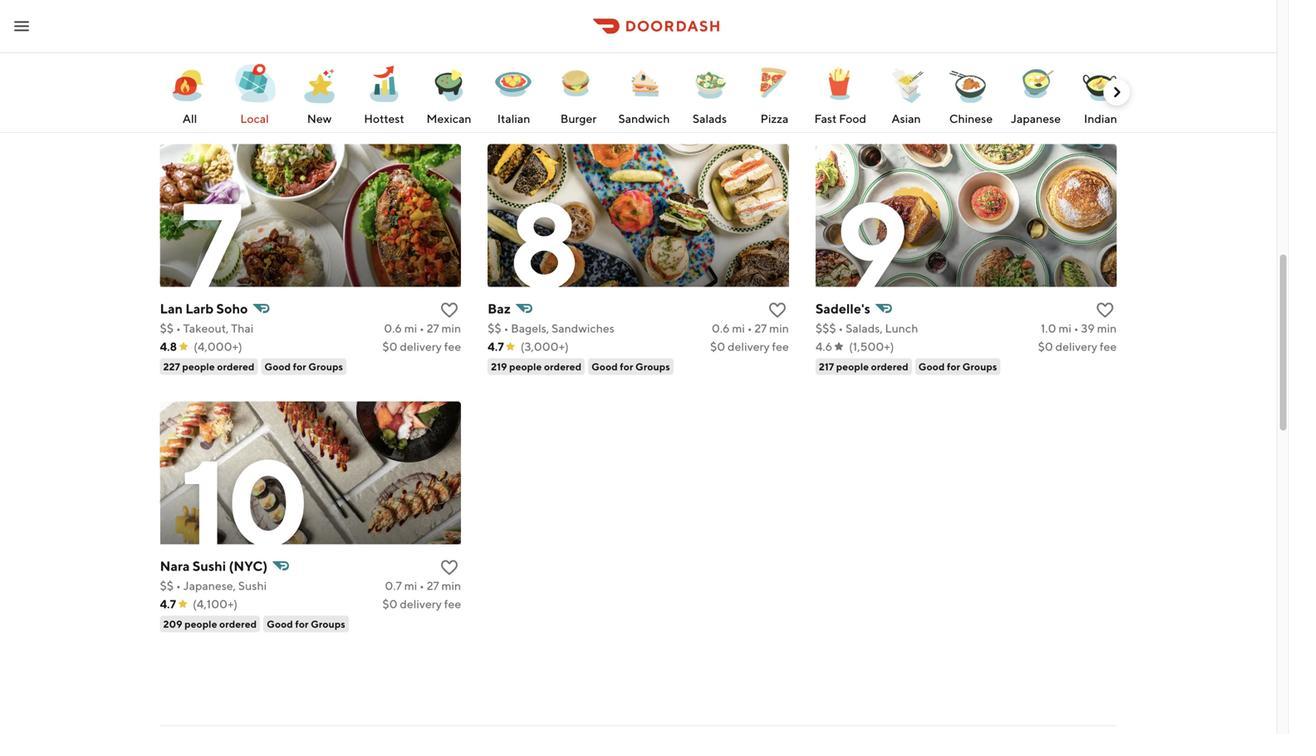 Task type: locate. For each thing, give the bounding box(es) containing it.
4.6 for blue ribbon fried chicken
[[160, 82, 177, 96]]

217
[[819, 361, 835, 373]]

groups for lan larb soho
[[309, 361, 343, 373]]

0 horizontal spatial sushi
[[193, 559, 226, 574]]

229 people ordered
[[935, 103, 1027, 115]]

mi for sadelle's
[[1059, 322, 1072, 335]]

0 horizontal spatial 0.6
[[384, 322, 402, 335]]

0 vertical spatial lunch
[[251, 64, 285, 78]]

0 horizontal spatial 4.6
[[160, 82, 177, 96]]

1 vertical spatial 4.7
[[488, 340, 504, 354]]

people down (6,000+)
[[183, 103, 215, 115]]

sushi up japanese,
[[193, 559, 226, 574]]

burgers
[[580, 64, 621, 78]]

257 left all
[[163, 103, 181, 115]]

$$ down blue
[[160, 64, 174, 78]]

for for baz
[[620, 361, 634, 373]]

ordered down "(2,600+)"
[[546, 103, 583, 115]]

good for westville
[[593, 103, 619, 115]]

italian
[[498, 112, 531, 126]]

0 horizontal spatial 0.5
[[712, 64, 730, 78]]

1 horizontal spatial sandwiches
[[877, 64, 940, 78]]

4.6
[[160, 82, 177, 96], [816, 340, 833, 354]]

229
[[935, 103, 953, 115]]

$$ down westville
[[488, 64, 502, 78]]

spend $40, save $5
[[833, 103, 925, 115]]

groups for westville
[[637, 103, 672, 115]]

delivery for sadelle's
[[1056, 340, 1098, 354]]

0 horizontal spatial sandwiches,
[[183, 64, 249, 78]]

click to add this store to your saved list image left baz
[[440, 300, 460, 320]]

fee for nara sushi (nyc)
[[444, 598, 461, 611]]

1 sandwiches, from the left
[[183, 64, 249, 78]]

1 horizontal spatial 0.6 mi • 27 min
[[712, 322, 789, 335]]

$$ for nara sushi (nyc)
[[160, 579, 174, 593]]

$$ down parm
[[816, 64, 830, 78]]

1 horizontal spatial sandwiches,
[[511, 64, 577, 78]]

click to add this store to your saved list image left sadelle's
[[768, 300, 788, 320]]

$5
[[912, 103, 925, 115]]

257 right mexican
[[491, 103, 509, 115]]

$​0 for westville
[[711, 82, 726, 96]]

min for baz
[[770, 322, 789, 335]]

$$
[[160, 64, 174, 78], [488, 64, 502, 78], [816, 64, 830, 78], [160, 322, 174, 335], [488, 322, 502, 335], [160, 579, 174, 593]]

4.6 down blue
[[160, 82, 177, 96]]

sushi
[[193, 559, 226, 574], [238, 579, 267, 593]]

click to add this store to your saved list image up '0.5 mi • 28 min'
[[1096, 43, 1116, 63]]

(4,000+)
[[194, 340, 242, 354]]

0 vertical spatial 4.7
[[816, 82, 832, 96]]

0 vertical spatial sushi
[[193, 559, 226, 574]]

good down (nyc)
[[267, 619, 293, 630]]

$​0 delivery fee for lan larb soho
[[383, 340, 461, 354]]

0 horizontal spatial 4.8
[[160, 340, 177, 354]]

lunch
[[251, 64, 285, 78], [886, 322, 919, 335]]

0 horizontal spatial 4.7
[[160, 598, 176, 611]]

219 people ordered
[[491, 361, 582, 373]]

1 horizontal spatial 0.6
[[712, 322, 730, 335]]

delivery for parm
[[1056, 82, 1098, 96]]

sandwiches
[[877, 64, 940, 78], [552, 322, 615, 335]]

sandwiches, up (6,000+)
[[183, 64, 249, 78]]

4.7 for parm
[[816, 82, 832, 96]]

click to add this store to your saved list image for baz
[[768, 300, 788, 320]]

4.7 up 209
[[160, 598, 176, 611]]

ordered for sadelle's
[[872, 361, 909, 373]]

ordered for nara sushi (nyc)
[[219, 619, 257, 630]]

1 0.5 from the left
[[712, 64, 730, 78]]

min for parm
[[1098, 64, 1118, 78]]

pizza
[[761, 112, 789, 126]]

$$ for baz
[[488, 322, 502, 335]]

good down $$ • bagels, sandwiches
[[592, 361, 618, 373]]

4.8 for westville
[[488, 82, 505, 96]]

0 horizontal spatial 257
[[163, 103, 181, 115]]

0.6 mi • 27 min
[[384, 322, 461, 335], [712, 322, 789, 335]]

0.6 mi • 27 min for baz
[[712, 322, 789, 335]]

27
[[427, 322, 439, 335], [755, 322, 767, 335], [427, 579, 439, 593]]

$​0 delivery fee for parm
[[1039, 82, 1118, 96]]

0.5 mi • 37 min
[[712, 64, 789, 78]]

mi
[[406, 64, 419, 78], [733, 64, 745, 78], [1060, 64, 1072, 78], [405, 322, 417, 335], [733, 322, 746, 335], [1059, 322, 1072, 335], [405, 579, 417, 593]]

4.8 up the "italian" on the top left of the page
[[488, 82, 505, 96]]

$​0 delivery fee for blue ribbon fried chicken
[[383, 82, 461, 96]]

westville
[[488, 43, 546, 59]]

mexican
[[427, 112, 472, 126]]

0 vertical spatial 4.6
[[160, 82, 177, 96]]

people down (4,100+)
[[185, 619, 217, 630]]

fee for lan larb soho
[[444, 340, 461, 354]]

1 vertical spatial 4.6
[[816, 340, 833, 354]]

257 people ordered
[[163, 103, 255, 115], [491, 103, 583, 115]]

min right the 39
[[1098, 322, 1118, 335]]

2 sandwiches, from the left
[[511, 64, 577, 78]]

4.7 up fast
[[816, 82, 832, 96]]

people right 227
[[182, 361, 215, 373]]

257 people ordered down "(2,600+)"
[[491, 103, 583, 115]]

2 0.5 from the left
[[1039, 64, 1057, 78]]

ordered for westville
[[546, 103, 583, 115]]

4.8
[[488, 82, 505, 96], [160, 340, 177, 354]]

for
[[622, 103, 635, 115], [293, 361, 307, 373], [620, 361, 634, 373], [948, 361, 961, 373], [295, 619, 309, 630]]

people down "(2,600+)"
[[511, 103, 543, 115]]

4.7 for baz
[[488, 340, 504, 354]]

lunch up "(1,500+)"
[[886, 322, 919, 335]]

0 vertical spatial sandwiches
[[877, 64, 940, 78]]

2 horizontal spatial 4.7
[[816, 82, 832, 96]]

1 horizontal spatial 257
[[491, 103, 509, 115]]

ordered down (4,000+)
[[217, 361, 255, 373]]

0 horizontal spatial lunch
[[251, 64, 285, 78]]

sandwiches,
[[183, 64, 249, 78], [511, 64, 577, 78]]

bagels,
[[511, 322, 550, 335]]

burger
[[561, 112, 597, 126]]

2 0.6 mi • 27 min from the left
[[712, 322, 789, 335]]

1 257 from the left
[[163, 103, 181, 115]]

2 0.6 from the left
[[712, 322, 730, 335]]

$$ down nara
[[160, 579, 174, 593]]

delivery for lan larb soho
[[400, 340, 442, 354]]

219
[[491, 361, 507, 373]]

good for baz
[[592, 361, 618, 373]]

1.0 mi • 39 min
[[1042, 322, 1118, 335]]

4.8 up 227
[[160, 340, 177, 354]]

•
[[176, 64, 181, 78], [421, 64, 426, 78], [504, 64, 509, 78], [748, 64, 753, 78], [832, 64, 837, 78], [1075, 64, 1080, 78], [176, 322, 181, 335], [420, 322, 425, 335], [504, 322, 509, 335], [748, 322, 753, 335], [839, 322, 844, 335], [1075, 322, 1079, 335], [176, 579, 181, 593], [420, 579, 425, 593]]

1 horizontal spatial 4.8
[[488, 82, 505, 96]]

$$ for blue ribbon fried chicken
[[160, 64, 174, 78]]

1 vertical spatial sushi
[[238, 579, 267, 593]]

people for baz
[[510, 361, 542, 373]]

min right 0.7
[[442, 579, 461, 593]]

people
[[183, 103, 215, 115], [511, 103, 543, 115], [955, 103, 987, 115], [182, 361, 215, 373], [510, 361, 542, 373], [837, 361, 870, 373], [185, 619, 217, 630]]

ordered for baz
[[544, 361, 582, 373]]

sandwiches, for westville
[[511, 64, 577, 78]]

groups for sadelle's
[[963, 361, 998, 373]]

0 horizontal spatial 257 people ordered
[[163, 103, 255, 115]]

2 vertical spatial 4.7
[[160, 598, 176, 611]]

next button of carousel image
[[1109, 84, 1126, 101]]

mi for westville
[[733, 64, 745, 78]]

groups for baz
[[636, 361, 671, 373]]

good right 227 people ordered
[[265, 361, 291, 373]]

$​0 delivery fee
[[383, 82, 461, 96], [711, 82, 789, 96], [1039, 82, 1118, 96], [383, 340, 461, 354], [711, 340, 789, 354], [1039, 340, 1118, 354], [383, 598, 461, 611]]

min for nara sushi (nyc)
[[442, 579, 461, 593]]

1 horizontal spatial lunch
[[886, 322, 919, 335]]

217 people ordered
[[819, 361, 909, 373]]

ribbon
[[191, 43, 237, 59]]

209 people ordered
[[163, 619, 257, 630]]

0.5 left 37
[[712, 64, 730, 78]]

$​0 for sadelle's
[[1039, 340, 1054, 354]]

$$ • sandwiches, burgers
[[488, 64, 621, 78]]

sadelle's
[[816, 301, 871, 317]]

sandwiches up save
[[877, 64, 940, 78]]

min
[[442, 64, 461, 78], [770, 64, 789, 78], [1098, 64, 1118, 78], [442, 322, 461, 335], [770, 322, 789, 335], [1098, 322, 1118, 335], [442, 579, 461, 593]]

min left the "bagels,"
[[442, 322, 461, 335]]

1 vertical spatial lunch
[[886, 322, 919, 335]]

min left $$$
[[770, 322, 789, 335]]

0 horizontal spatial sandwiches
[[552, 322, 615, 335]]

fee for sadelle's
[[1101, 340, 1118, 354]]

people right 219
[[510, 361, 542, 373]]

sandwiches, up "(2,600+)"
[[511, 64, 577, 78]]

delivery for nara sushi (nyc)
[[400, 598, 442, 611]]

sandwiches up (3,000+)
[[552, 322, 615, 335]]

ordered down (3,000+)
[[544, 361, 582, 373]]

click to add this store to your saved list image up 0.7 mi • 27 min
[[440, 558, 460, 578]]

1 0.6 mi • 27 min from the left
[[384, 322, 461, 335]]

1.0
[[1042, 322, 1057, 335]]

delivery for baz
[[728, 340, 770, 354]]

click to add this store to your saved list image up 0.5 mi • 37 min
[[768, 43, 788, 63]]

$​0
[[383, 82, 398, 96], [711, 82, 726, 96], [1039, 82, 1054, 96], [383, 340, 398, 354], [711, 340, 726, 354], [1039, 340, 1054, 354], [383, 598, 398, 611]]

$$ • japanese, sushi
[[160, 579, 267, 593]]

baz
[[488, 301, 511, 317]]

save
[[889, 103, 910, 115]]

$​0 for parm
[[1039, 82, 1054, 96]]

1 horizontal spatial 257 people ordered
[[491, 103, 583, 115]]

good right 217 people ordered
[[919, 361, 945, 373]]

ordered down (4,100+)
[[219, 619, 257, 630]]

people right 217
[[837, 361, 870, 373]]

1.1
[[392, 64, 404, 78]]

mi for baz
[[733, 322, 746, 335]]

min for sadelle's
[[1098, 322, 1118, 335]]

click to add this store to your saved list image
[[768, 43, 788, 63], [1096, 43, 1116, 63], [440, 300, 460, 320], [768, 300, 788, 320], [1096, 300, 1116, 320], [440, 558, 460, 578]]

fee for blue ribbon fried chicken
[[444, 82, 461, 96]]

1 vertical spatial sandwiches
[[552, 322, 615, 335]]

0.6 for lan larb soho
[[384, 322, 402, 335]]

$$ down baz
[[488, 322, 502, 335]]

0.5 left the 28
[[1039, 64, 1057, 78]]

1 horizontal spatial 0.5
[[1039, 64, 1057, 78]]

for for westville
[[622, 103, 635, 115]]

open menu image
[[12, 16, 32, 36]]

min right the 28
[[1098, 64, 1118, 78]]

ordered
[[218, 103, 255, 115], [546, 103, 583, 115], [990, 103, 1027, 115], [217, 361, 255, 373], [544, 361, 582, 373], [872, 361, 909, 373], [219, 619, 257, 630]]

1 vertical spatial 4.8
[[160, 340, 177, 354]]

good for groups
[[593, 103, 672, 115], [265, 361, 343, 373], [592, 361, 671, 373], [919, 361, 998, 373], [267, 619, 346, 630]]

257 people ordered down (6,000+)
[[163, 103, 255, 115]]

fee for parm
[[1101, 82, 1118, 96]]

sushi down (nyc)
[[238, 579, 267, 593]]

37
[[755, 64, 767, 78]]

1 horizontal spatial sushi
[[238, 579, 267, 593]]

31
[[428, 64, 439, 78]]

click to add this store to your saved list image for sadelle's
[[1096, 300, 1116, 320]]

ordered down "(1,500+)"
[[872, 361, 909, 373]]

good
[[593, 103, 619, 115], [265, 361, 291, 373], [592, 361, 618, 373], [919, 361, 945, 373], [267, 619, 293, 630]]

4.6 down $$$
[[816, 340, 833, 354]]

28
[[1082, 64, 1096, 78]]

lunch down fried
[[251, 64, 285, 78]]

good down burgers
[[593, 103, 619, 115]]

0 vertical spatial 4.8
[[488, 82, 505, 96]]

1 horizontal spatial 4.6
[[816, 340, 833, 354]]

delivery for blue ribbon fried chicken
[[400, 82, 442, 96]]

delivery
[[400, 82, 442, 96], [728, 82, 770, 96], [1056, 82, 1098, 96], [400, 340, 442, 354], [728, 340, 770, 354], [1056, 340, 1098, 354], [400, 598, 442, 611]]

$$ down lan
[[160, 322, 174, 335]]

4.7 up 219
[[488, 340, 504, 354]]

1 0.6 from the left
[[384, 322, 402, 335]]

mi for parm
[[1060, 64, 1072, 78]]

click to add this store to your saved list image up 1.0 mi • 39 min
[[1096, 300, 1116, 320]]

mi for lan larb soho
[[405, 322, 417, 335]]

groups
[[637, 103, 672, 115], [309, 361, 343, 373], [636, 361, 671, 373], [963, 361, 998, 373], [311, 619, 346, 630]]

people for westville
[[511, 103, 543, 115]]

0.7 mi • 27 min
[[385, 579, 461, 593]]

min for blue ribbon fried chicken
[[442, 64, 461, 78]]

min right 37
[[770, 64, 789, 78]]

thai
[[231, 322, 254, 335]]

hottest
[[364, 112, 405, 126]]

min right 31
[[442, 64, 461, 78]]

1 horizontal spatial 4.7
[[488, 340, 504, 354]]

257
[[163, 103, 181, 115], [491, 103, 509, 115]]

0.5
[[712, 64, 730, 78], [1039, 64, 1057, 78]]

0 horizontal spatial 0.6 mi • 27 min
[[384, 322, 461, 335]]

sandwiches, for blue ribbon fried chicken
[[183, 64, 249, 78]]



Task type: vqa. For each thing, say whether or not it's contained in the screenshot.
4
no



Task type: describe. For each thing, give the bounding box(es) containing it.
good for groups for sadelle's
[[919, 361, 998, 373]]

good for groups for lan larb soho
[[265, 361, 343, 373]]

0.5 for parm
[[1039, 64, 1057, 78]]

$$ for parm
[[816, 64, 830, 78]]

(4,100+)
[[193, 598, 238, 611]]

$​0 delivery fee for nara sushi (nyc)
[[383, 598, 461, 611]]

italian,
[[839, 64, 875, 78]]

mi for blue ribbon fried chicken
[[406, 64, 419, 78]]

27 for nara sushi (nyc)
[[427, 579, 439, 593]]

209
[[163, 619, 183, 630]]

sandwiches for baz
[[552, 322, 615, 335]]

27 for lan larb soho
[[427, 322, 439, 335]]

food
[[840, 112, 867, 126]]

nara sushi (nyc)
[[160, 559, 268, 574]]

(3,000+)
[[521, 340, 569, 354]]

(nyc)
[[229, 559, 268, 574]]

lan
[[160, 301, 183, 317]]

people for sadelle's
[[837, 361, 870, 373]]

0.5 for westville
[[712, 64, 730, 78]]

sandwiches for parm
[[877, 64, 940, 78]]

japanese,
[[183, 579, 236, 593]]

people for nara sushi (nyc)
[[185, 619, 217, 630]]

(6,000+)
[[194, 82, 242, 96]]

groups for nara sushi (nyc)
[[311, 619, 346, 630]]

fee for westville
[[772, 82, 789, 96]]

1 257 people ordered from the left
[[163, 103, 255, 115]]

larb
[[186, 301, 214, 317]]

click to add this store to your saved list image for nara sushi (nyc)
[[440, 558, 460, 578]]

2 257 from the left
[[491, 103, 509, 115]]

click to add this store to your saved list image for parm
[[1096, 43, 1116, 63]]

ordered for lan larb soho
[[217, 361, 255, 373]]

good for sadelle's
[[919, 361, 945, 373]]

(2,600+)
[[522, 82, 569, 96]]

$40,
[[865, 103, 887, 115]]

227
[[163, 361, 180, 373]]

$$ for lan larb soho
[[160, 322, 174, 335]]

good for groups for westville
[[593, 103, 672, 115]]

japanese
[[1012, 112, 1062, 126]]

asian
[[892, 112, 922, 126]]

4.6 for sadelle's
[[816, 340, 833, 354]]

soho
[[216, 301, 248, 317]]

$​0 delivery fee for sadelle's
[[1039, 340, 1118, 354]]

salads,
[[846, 322, 883, 335]]

min for lan larb soho
[[442, 322, 461, 335]]

fried
[[239, 43, 272, 59]]

click to add this store to your saved list image for lan larb soho
[[440, 300, 460, 320]]

good for groups for baz
[[592, 361, 671, 373]]

takeout,
[[183, 322, 229, 335]]

blue
[[160, 43, 188, 59]]

27 for baz
[[755, 322, 767, 335]]

new
[[307, 112, 332, 126]]

fee for baz
[[772, 340, 789, 354]]

ordered down (6,000+)
[[218, 103, 255, 115]]

fast
[[815, 112, 837, 126]]

click to add this store to your saved list image
[[440, 43, 460, 63]]

0.5 mi • 28 min
[[1039, 64, 1118, 78]]

$$$ • salads, lunch
[[816, 322, 919, 335]]

fast food
[[815, 112, 867, 126]]

4.8 for lan larb soho
[[160, 340, 177, 354]]

chicken
[[275, 43, 326, 59]]

for for nara sushi (nyc)
[[295, 619, 309, 630]]

good for lan larb soho
[[265, 361, 291, 373]]

lunch for sadelle's
[[886, 322, 919, 335]]

$​0 for lan larb soho
[[383, 340, 398, 354]]

227 people ordered
[[163, 361, 255, 373]]

indian
[[1085, 112, 1118, 126]]

$$ • italian, sandwiches
[[816, 64, 940, 78]]

$$ for westville
[[488, 64, 502, 78]]

chinese
[[950, 112, 993, 126]]

good for groups for nara sushi (nyc)
[[267, 619, 346, 630]]

local
[[240, 112, 269, 126]]

0.6 mi • 27 min for lan larb soho
[[384, 322, 461, 335]]

for for lan larb soho
[[293, 361, 307, 373]]

(1,200+)
[[849, 82, 893, 96]]

parm
[[816, 43, 849, 59]]

people right 229
[[955, 103, 987, 115]]

salads
[[693, 112, 727, 126]]

0.6 for baz
[[712, 322, 730, 335]]

$​0 delivery fee for westville
[[711, 82, 789, 96]]

$$ • sandwiches, lunch
[[160, 64, 285, 78]]

all
[[183, 112, 197, 126]]

$$ • takeout, thai
[[160, 322, 254, 335]]

$$ • bagels, sandwiches
[[488, 322, 615, 335]]

(1,500+)
[[850, 340, 895, 354]]

ordered right 229
[[990, 103, 1027, 115]]

for for sadelle's
[[948, 361, 961, 373]]

click to add this store to your saved list image for westville
[[768, 43, 788, 63]]

spend
[[833, 103, 863, 115]]

$$$
[[816, 322, 837, 335]]

$​0 for baz
[[711, 340, 726, 354]]

delivery for westville
[[728, 82, 770, 96]]

1.1 mi • 31 min
[[392, 64, 461, 78]]

lunch for blue ribbon fried chicken
[[251, 64, 285, 78]]

$​0 for nara sushi (nyc)
[[383, 598, 398, 611]]

blue ribbon fried chicken
[[160, 43, 326, 59]]

$​0 delivery fee for baz
[[711, 340, 789, 354]]

people for lan larb soho
[[182, 361, 215, 373]]

$​0 for blue ribbon fried chicken
[[383, 82, 398, 96]]

good for nara sushi (nyc)
[[267, 619, 293, 630]]

4.7 for nara sushi (nyc)
[[160, 598, 176, 611]]

0.7
[[385, 579, 402, 593]]

lan larb soho
[[160, 301, 248, 317]]

mi for nara sushi (nyc)
[[405, 579, 417, 593]]

39
[[1082, 322, 1096, 335]]

nara
[[160, 559, 190, 574]]

2 257 people ordered from the left
[[491, 103, 583, 115]]

sandwich
[[619, 112, 670, 126]]

min for westville
[[770, 64, 789, 78]]



